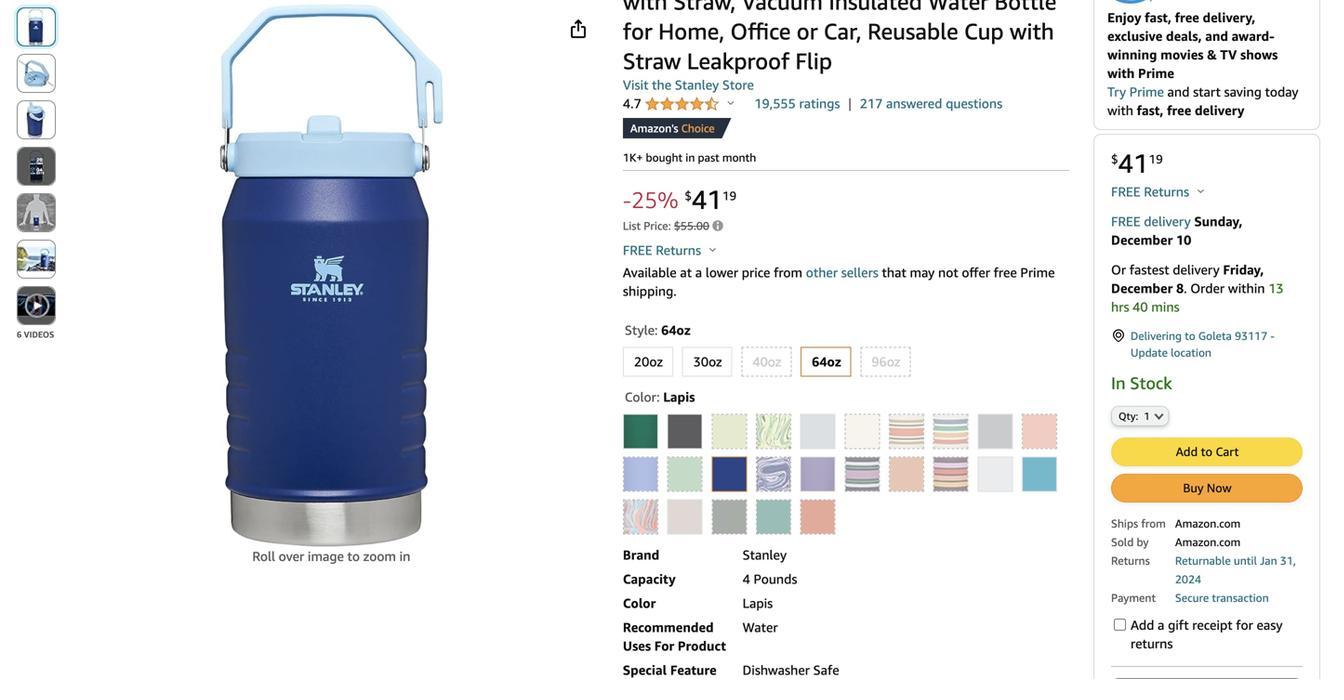 Task type: describe. For each thing, give the bounding box(es) containing it.
Buy Now submit
[[1112, 475, 1302, 502]]

1 vertical spatial prime
[[1129, 84, 1164, 99]]

today
[[1265, 84, 1298, 99]]

lower
[[706, 265, 738, 280]]

delivery,
[[1203, 10, 1255, 25]]

option group for style: 64oz
[[617, 344, 1069, 381]]

free for the free returns button to the top
[[1111, 184, 1140, 199]]

64oz button
[[802, 348, 851, 376]]

price:
[[644, 219, 671, 232]]

dishwasher
[[743, 663, 810, 678]]

returnable
[[1175, 554, 1231, 567]]

not
[[938, 265, 958, 280]]

december for sunday, december 10
[[1111, 232, 1173, 248]]

cream image
[[845, 415, 879, 449]]

0 horizontal spatial in
[[399, 549, 410, 564]]

delivery for fastest
[[1173, 262, 1220, 277]]

$ inside -25% $ 41 19
[[685, 189, 692, 203]]

13
[[1268, 281, 1284, 296]]

questions
[[946, 96, 1002, 111]]

0 horizontal spatial 64oz
[[661, 323, 691, 338]]

sunday,
[[1194, 214, 1242, 229]]

20oz
[[634, 354, 663, 370]]

at
[[680, 265, 692, 280]]

or
[[1111, 262, 1126, 277]]

dishwasher safe
[[743, 663, 839, 678]]

image
[[308, 549, 344, 564]]

delivery for free
[[1195, 103, 1244, 118]]

93117
[[1235, 329, 1267, 342]]

secure transaction
[[1175, 592, 1269, 605]]

visit the stanley store
[[623, 77, 754, 93]]

Add a gift receipt for easy returns checkbox
[[1114, 619, 1126, 631]]

free for the "free delivery" link
[[1111, 214, 1140, 229]]

1 vertical spatial returns
[[656, 243, 701, 258]]

award-
[[1232, 28, 1274, 44]]

other sellers link
[[806, 265, 878, 280]]

plum stripe image
[[934, 458, 968, 491]]

iris image
[[624, 458, 657, 491]]

cart
[[1216, 445, 1239, 459]]

fast, inside enjoy fast, free delivery, exclusive deals, and award- winning movies & tv shows with prime try prime
[[1145, 10, 1171, 25]]

prime inside that may not offer free prime shipping.
[[1020, 265, 1055, 280]]

enjoy
[[1107, 10, 1141, 25]]

ships from amazon.com sold by
[[1111, 517, 1241, 549]]

fastest
[[1129, 262, 1169, 277]]

in stock
[[1111, 373, 1172, 393]]

videos
[[24, 330, 54, 340]]

and inside and start saving today with
[[1167, 84, 1190, 99]]

buy
[[1183, 481, 1204, 495]]

roll over image to zoom in
[[252, 549, 410, 564]]

shipping.
[[623, 284, 677, 299]]

polar image
[[978, 458, 1012, 491]]

secure transaction button
[[1175, 590, 1269, 605]]

dropdown image
[[1155, 413, 1164, 420]]

4
[[743, 572, 750, 587]]

month
[[722, 151, 756, 164]]

tigerlily image
[[801, 501, 835, 534]]

friday,
[[1223, 262, 1264, 277]]

answered
[[886, 96, 942, 111]]

color:
[[625, 390, 660, 405]]

citron swirl image
[[757, 415, 790, 449]]

jade image
[[668, 458, 702, 491]]

2 vertical spatial option group
[[1111, 679, 1303, 680]]

deals,
[[1166, 28, 1202, 44]]

$55.00
[[674, 219, 709, 232]]

1 vertical spatial fast,
[[1137, 103, 1164, 118]]

cloud image
[[801, 415, 835, 449]]

20oz button
[[624, 348, 672, 376]]

10
[[1176, 232, 1191, 248]]

delivering to goleta 93117 - update location link
[[1111, 328, 1303, 361]]

0 vertical spatial 41
[[1118, 148, 1149, 179]]

19 inside -25% $ 41 19
[[722, 189, 736, 203]]

|
[[848, 96, 852, 111]]

rose quartz image
[[668, 501, 702, 534]]

tidepool image
[[757, 501, 790, 534]]

and inside enjoy fast, free delivery, exclusive deals, and award- winning movies & tv shows with prime try prime
[[1205, 28, 1228, 44]]

$ 41 19
[[1111, 148, 1163, 179]]

amazon.com inside ships from amazon.com sold by
[[1175, 517, 1241, 530]]

Add to Cart submit
[[1112, 439, 1302, 466]]

color
[[623, 596, 656, 611]]

zoom
[[363, 549, 396, 564]]

returns
[[1131, 636, 1173, 652]]

update
[[1131, 346, 1168, 359]]

add to cart
[[1176, 445, 1239, 459]]

0 horizontal spatial 41
[[692, 184, 722, 215]]

past
[[698, 151, 719, 164]]

try prime link
[[1107, 84, 1164, 99]]

special feature
[[623, 663, 717, 678]]

0 vertical spatial prime
[[1138, 65, 1174, 81]]

30oz
[[693, 354, 722, 370]]

until
[[1234, 554, 1257, 567]]

sold
[[1111, 536, 1134, 549]]

within
[[1228, 281, 1265, 296]]

navy mesh image
[[845, 458, 879, 491]]

special
[[623, 663, 667, 678]]

4.7
[[623, 96, 645, 111]]

217
[[860, 96, 883, 111]]

and start saving today with
[[1107, 84, 1298, 118]]

jan
[[1260, 554, 1277, 567]]

style: 64oz
[[625, 323, 691, 338]]

1k+
[[623, 151, 643, 164]]

spirulina image
[[712, 501, 746, 534]]

that
[[882, 265, 906, 280]]

19,555
[[754, 96, 796, 111]]

fog image
[[978, 415, 1012, 449]]

payment
[[1111, 592, 1156, 605]]

- inside -25% $ 41 19
[[623, 186, 631, 213]]

to for add
[[1201, 445, 1212, 459]]



Task type: vqa. For each thing, say whether or not it's contained in the screenshot.
the bottommost the "and"
yes



Task type: locate. For each thing, give the bounding box(es) containing it.
0 vertical spatial 19
[[1149, 152, 1163, 166]]

0 horizontal spatial a
[[695, 265, 702, 280]]

0 vertical spatial free returns button
[[1111, 183, 1204, 201]]

with up try
[[1107, 65, 1135, 81]]

start
[[1193, 84, 1221, 99]]

free
[[1175, 10, 1199, 25], [1167, 103, 1191, 118], [994, 265, 1017, 280]]

stock
[[1130, 373, 1172, 393]]

0 vertical spatial delivery
[[1195, 103, 1244, 118]]

0 vertical spatial $
[[1111, 152, 1118, 166]]

gift
[[1168, 618, 1189, 633]]

a left gift
[[1158, 618, 1164, 633]]

enjoy fast, free delivery, exclusive deals, and award- winning movies & tv shows with prime try prime
[[1107, 10, 1278, 99]]

grapefruit image
[[1023, 415, 1056, 449]]

the
[[652, 77, 671, 93]]

64oz
[[661, 323, 691, 338], [812, 354, 841, 370]]

free right 'offer'
[[994, 265, 1017, 280]]

.
[[1184, 281, 1187, 296]]

19 down month
[[722, 189, 736, 203]]

0 vertical spatial amazon.com
[[1175, 517, 1241, 530]]

0 vertical spatial popover image
[[728, 100, 734, 105]]

now
[[1207, 481, 1232, 495]]

price
[[742, 265, 770, 280]]

free returns button up the "free delivery" link
[[1111, 183, 1204, 201]]

a right at at the top of the page
[[695, 265, 702, 280]]

december
[[1111, 232, 1173, 248], [1111, 281, 1173, 296]]

2 horizontal spatial to
[[1201, 445, 1212, 459]]

. order within
[[1184, 281, 1268, 296]]

pool image
[[1023, 458, 1056, 491]]

1 vertical spatial add
[[1131, 618, 1154, 633]]

stanley up 4.7 button
[[675, 77, 719, 93]]

2 vertical spatial free
[[623, 243, 652, 258]]

free returns
[[1111, 184, 1193, 199], [623, 243, 704, 258]]

returns up the "free delivery" link
[[1144, 184, 1189, 199]]

prime right try
[[1129, 84, 1164, 99]]

with inside enjoy fast, free delivery, exclusive deals, and award- winning movies & tv shows with prime try prime
[[1107, 65, 1135, 81]]

0 vertical spatial add
[[1176, 445, 1198, 459]]

from inside ships from amazon.com sold by
[[1141, 517, 1166, 530]]

to left cart
[[1201, 445, 1212, 459]]

popover image inside 4.7 button
[[728, 100, 734, 105]]

2 vertical spatial free
[[994, 265, 1017, 280]]

1 vertical spatial a
[[1158, 618, 1164, 633]]

0 horizontal spatial to
[[347, 549, 360, 564]]

free down list
[[623, 243, 652, 258]]

free returns down the list price: $55.00
[[623, 243, 704, 258]]

19,555 ratings link
[[754, 96, 840, 111]]

recommended
[[623, 620, 714, 636]]

in right zoom
[[399, 549, 410, 564]]

tv
[[1220, 47, 1237, 62]]

bought
[[646, 151, 683, 164]]

1 vertical spatial december
[[1111, 281, 1173, 296]]

| 217 answered questions
[[848, 96, 1002, 111]]

8
[[1176, 281, 1184, 296]]

64oz left 96oz button
[[812, 354, 841, 370]]

4.7 button
[[623, 96, 734, 113]]

popover image
[[728, 100, 734, 105], [709, 247, 716, 252]]

2 december from the top
[[1111, 281, 1173, 296]]

with inside and start saving today with
[[1107, 103, 1133, 118]]

1 with from the top
[[1107, 65, 1135, 81]]

1 vertical spatial free
[[1167, 103, 1191, 118]]

217 answered questions link
[[860, 94, 1002, 113]]

0 vertical spatial returns
[[1144, 184, 1189, 199]]

41 up the "free delivery" link
[[1118, 148, 1149, 179]]

returns down sold
[[1111, 554, 1150, 567]]

free for the free returns button to the bottom
[[623, 243, 652, 258]]

may
[[910, 265, 935, 280]]

1 vertical spatial to
[[1201, 445, 1212, 459]]

$ inside $ 41 19
[[1111, 152, 1118, 166]]

returns inside the "amazon.com returns"
[[1111, 554, 1150, 567]]

0 vertical spatial from
[[774, 265, 802, 280]]

None radio
[[1111, 679, 1303, 680]]

1 amazon.com from the top
[[1175, 517, 1241, 530]]

product
[[678, 639, 726, 654]]

cream stripe image
[[934, 415, 968, 449]]

lavender image
[[801, 458, 835, 491]]

delivery up 10
[[1144, 214, 1191, 229]]

1 horizontal spatial from
[[1141, 517, 1166, 530]]

lapis swirl image
[[757, 458, 790, 491]]

amazon.com inside the "amazon.com returns"
[[1175, 536, 1241, 549]]

1 vertical spatial and
[[1167, 84, 1190, 99]]

6 videos
[[17, 330, 54, 340]]

96oz
[[872, 354, 900, 370]]

for
[[654, 639, 674, 654]]

and
[[1205, 28, 1228, 44], [1167, 84, 1190, 99]]

stanley up 4 pounds
[[743, 548, 787, 563]]

add a gift receipt for easy returns
[[1131, 618, 1283, 652]]

free up or
[[1111, 214, 1140, 229]]

- up list
[[623, 186, 631, 213]]

in
[[1111, 373, 1126, 393]]

0 vertical spatial lapis
[[663, 390, 695, 405]]

1 vertical spatial option group
[[617, 410, 1069, 539]]

popover image down store
[[728, 100, 734, 105]]

$ down try
[[1111, 152, 1118, 166]]

to left zoom
[[347, 549, 360, 564]]

0 horizontal spatial lapis
[[663, 390, 695, 405]]

hrs
[[1111, 299, 1129, 315]]

cream mesh image
[[890, 415, 923, 449]]

returnable until jan 31, 2024 button
[[1175, 553, 1296, 586]]

free returns up the "free delivery" link
[[1111, 184, 1193, 199]]

None submit
[[18, 8, 55, 46], [18, 55, 55, 92], [18, 101, 55, 139], [18, 148, 55, 185], [18, 194, 55, 232], [18, 241, 55, 278], [18, 287, 55, 324], [18, 8, 55, 46], [18, 55, 55, 92], [18, 101, 55, 139], [18, 148, 55, 185], [18, 194, 55, 232], [18, 241, 55, 278], [18, 287, 55, 324]]

from right the price
[[774, 265, 802, 280]]

19 inside $ 41 19
[[1149, 152, 1163, 166]]

0 vertical spatial with
[[1107, 65, 1135, 81]]

transaction
[[1212, 592, 1269, 605]]

&
[[1207, 47, 1217, 62]]

1 vertical spatial amazon.com
[[1175, 536, 1241, 549]]

add for add to cart
[[1176, 445, 1198, 459]]

$
[[1111, 152, 1118, 166], [685, 189, 692, 203]]

1 vertical spatial 19
[[722, 189, 736, 203]]

lapis up charcoal image
[[663, 390, 695, 405]]

$ up $55.00
[[685, 189, 692, 203]]

visit the stanley store link
[[623, 77, 754, 93]]

6
[[17, 330, 22, 340]]

fast, down try prime link
[[1137, 103, 1164, 118]]

december inside sunday, december 10
[[1111, 232, 1173, 248]]

add inside add a gift receipt for easy returns
[[1131, 618, 1154, 633]]

with down try
[[1107, 103, 1133, 118]]

a
[[695, 265, 702, 280], [1158, 618, 1164, 633]]

prime up try prime link
[[1138, 65, 1174, 81]]

stanley
[[675, 77, 719, 93], [743, 548, 787, 563]]

0 vertical spatial and
[[1205, 28, 1228, 44]]

delivery up the .
[[1173, 262, 1220, 277]]

a inside add a gift receipt for easy returns
[[1158, 618, 1164, 633]]

0 horizontal spatial add
[[1131, 618, 1154, 633]]

64oz inside 64oz button
[[812, 354, 841, 370]]

0 vertical spatial in
[[685, 151, 695, 164]]

0 vertical spatial -
[[623, 186, 631, 213]]

free inside enjoy fast, free delivery, exclusive deals, and award- winning movies & tv shows with prime try prime
[[1175, 10, 1199, 25]]

option group
[[617, 344, 1069, 381], [617, 410, 1069, 539], [1111, 679, 1303, 680]]

prime right 'offer'
[[1020, 265, 1055, 280]]

1 vertical spatial free returns button
[[623, 241, 716, 260]]

qty:
[[1119, 410, 1138, 422]]

citron image
[[712, 415, 746, 449]]

0 vertical spatial option group
[[617, 344, 1069, 381]]

1 horizontal spatial 64oz
[[812, 354, 841, 370]]

1 horizontal spatial popover image
[[728, 100, 734, 105]]

96oz button
[[861, 348, 910, 376]]

option group containing 20oz
[[617, 344, 1069, 381]]

1 vertical spatial 64oz
[[812, 354, 841, 370]]

sunday, december 10
[[1111, 214, 1242, 248]]

over
[[279, 549, 304, 564]]

0 vertical spatial to
[[1185, 329, 1195, 342]]

1 horizontal spatial free returns button
[[1111, 183, 1204, 201]]

41 up $55.00
[[692, 184, 722, 215]]

popover image
[[1198, 189, 1204, 193]]

choice
[[681, 122, 715, 135]]

free up deals,
[[1175, 10, 1199, 25]]

visit
[[623, 77, 648, 93]]

-
[[623, 186, 631, 213], [1270, 329, 1275, 342]]

mins
[[1151, 299, 1180, 315]]

0 vertical spatial december
[[1111, 232, 1173, 248]]

pool swirl image
[[624, 501, 657, 534]]

add up the 'returns'
[[1131, 618, 1154, 633]]

1 horizontal spatial a
[[1158, 618, 1164, 633]]

0 horizontal spatial $
[[685, 189, 692, 203]]

free returns button down the list price: $55.00
[[623, 241, 716, 260]]

list
[[623, 219, 641, 232]]

fast, up exclusive
[[1145, 10, 1171, 25]]

1
[[1144, 410, 1150, 422]]

store
[[722, 77, 754, 93]]

1 vertical spatial free
[[1111, 214, 1140, 229]]

0 vertical spatial 64oz
[[661, 323, 691, 338]]

31,
[[1280, 554, 1296, 567]]

40
[[1133, 299, 1148, 315]]

in left past
[[685, 151, 695, 164]]

13 hrs 40 mins
[[1111, 281, 1284, 315]]

option group for color: lapis
[[617, 410, 1069, 539]]

amazon's
[[630, 122, 678, 135]]

december up 40
[[1111, 281, 1173, 296]]

0 horizontal spatial and
[[1167, 84, 1190, 99]]

amazon's choice
[[630, 122, 715, 135]]

0 vertical spatial free
[[1175, 10, 1199, 25]]

1 horizontal spatial add
[[1176, 445, 1198, 459]]

1 horizontal spatial and
[[1205, 28, 1228, 44]]

free down $ 41 19
[[1111, 184, 1140, 199]]

64oz right style:
[[661, 323, 691, 338]]

popover image up lower
[[709, 247, 716, 252]]

charcoal image
[[668, 415, 702, 449]]

delivery down 'start'
[[1195, 103, 1244, 118]]

0 horizontal spatial free returns
[[623, 243, 704, 258]]

movies
[[1160, 47, 1204, 62]]

1 horizontal spatial free returns
[[1111, 184, 1193, 199]]

and up fast, free delivery
[[1167, 84, 1190, 99]]

0 horizontal spatial free returns button
[[623, 241, 716, 260]]

alpine image
[[624, 415, 657, 449]]

1 vertical spatial $
[[685, 189, 692, 203]]

amazon.com down 'buy now' submit
[[1175, 517, 1241, 530]]

try
[[1107, 84, 1126, 99]]

0 horizontal spatial popover image
[[709, 247, 716, 252]]

free returns button
[[1111, 183, 1204, 201], [623, 241, 716, 260]]

friday, december 8
[[1111, 262, 1264, 296]]

1 vertical spatial from
[[1141, 517, 1166, 530]]

location
[[1171, 346, 1211, 359]]

from up by at the right
[[1141, 517, 1166, 530]]

and up &
[[1205, 28, 1228, 44]]

december for friday, december 8
[[1111, 281, 1173, 296]]

0 vertical spatial stanley
[[675, 77, 719, 93]]

41
[[1118, 148, 1149, 179], [692, 184, 722, 215]]

lapis up the water
[[743, 596, 773, 611]]

2 vertical spatial delivery
[[1173, 262, 1220, 277]]

order
[[1190, 281, 1225, 296]]

1 horizontal spatial lapis
[[743, 596, 773, 611]]

winning
[[1107, 47, 1157, 62]]

to up location
[[1185, 329, 1195, 342]]

0 vertical spatial free returns
[[1111, 184, 1193, 199]]

1 vertical spatial in
[[399, 549, 410, 564]]

1 horizontal spatial to
[[1185, 329, 1195, 342]]

december down the "free delivery" link
[[1111, 232, 1173, 248]]

19
[[1149, 152, 1163, 166], [722, 189, 736, 203]]

ratings
[[799, 96, 840, 111]]

recommended uses for product
[[623, 620, 726, 654]]

40oz
[[753, 354, 781, 370]]

0 horizontal spatial -
[[623, 186, 631, 213]]

lapis image
[[712, 458, 746, 491]]

1 vertical spatial free returns
[[623, 243, 704, 258]]

or fastest delivery
[[1111, 262, 1223, 277]]

delivery
[[1195, 103, 1244, 118], [1144, 214, 1191, 229], [1173, 262, 1220, 277]]

uses
[[623, 639, 651, 654]]

- right 93117
[[1270, 329, 1275, 342]]

add for add a gift receipt for easy returns
[[1131, 618, 1154, 633]]

1 horizontal spatial stanley
[[743, 548, 787, 563]]

returns up at at the top of the page
[[656, 243, 701, 258]]

to inside delivering to goleta 93117 - update location
[[1185, 329, 1195, 342]]

1 vertical spatial lapis
[[743, 596, 773, 611]]

19 down fast, free delivery
[[1149, 152, 1163, 166]]

free delivery link
[[1111, 214, 1191, 229]]

1 horizontal spatial -
[[1270, 329, 1275, 342]]

capacity
[[623, 572, 676, 587]]

feature
[[670, 663, 717, 678]]

1 vertical spatial with
[[1107, 103, 1133, 118]]

2 with from the top
[[1107, 103, 1133, 118]]

25%
[[631, 186, 678, 213]]

free inside that may not offer free prime shipping.
[[994, 265, 1017, 280]]

2 vertical spatial returns
[[1111, 554, 1150, 567]]

amazon prime logo image
[[1107, 0, 1154, 8]]

amazon.com up "returnable"
[[1175, 536, 1241, 549]]

shows
[[1240, 47, 1278, 62]]

1 vertical spatial popover image
[[709, 247, 716, 252]]

ochre image
[[890, 458, 923, 491]]

2 amazon.com from the top
[[1175, 536, 1241, 549]]

december inside friday, december 8
[[1111, 281, 1173, 296]]

free
[[1111, 184, 1140, 199], [1111, 214, 1140, 229], [623, 243, 652, 258]]

in
[[685, 151, 695, 164], [399, 549, 410, 564]]

0 horizontal spatial 19
[[722, 189, 736, 203]]

1 vertical spatial -
[[1270, 329, 1275, 342]]

goleta
[[1198, 329, 1232, 342]]

1k+ bought in past month
[[623, 151, 756, 164]]

1 horizontal spatial 41
[[1118, 148, 1149, 179]]

1 vertical spatial 41
[[692, 184, 722, 215]]

free down movies
[[1167, 103, 1191, 118]]

0 vertical spatial fast,
[[1145, 10, 1171, 25]]

1 horizontal spatial $
[[1111, 152, 1118, 166]]

0 horizontal spatial stanley
[[675, 77, 719, 93]]

0 vertical spatial a
[[695, 265, 702, 280]]

add
[[1176, 445, 1198, 459], [1131, 618, 1154, 633]]

safe
[[813, 663, 839, 678]]

list price: $55.00
[[623, 219, 709, 232]]

1 horizontal spatial 19
[[1149, 152, 1163, 166]]

0 vertical spatial free
[[1111, 184, 1140, 199]]

1 vertical spatial stanley
[[743, 548, 787, 563]]

to for delivering
[[1185, 329, 1195, 342]]

2 vertical spatial prime
[[1020, 265, 1055, 280]]

add up buy
[[1176, 445, 1198, 459]]

0 horizontal spatial from
[[774, 265, 802, 280]]

1 vertical spatial delivery
[[1144, 214, 1191, 229]]

to
[[1185, 329, 1195, 342], [1201, 445, 1212, 459], [347, 549, 360, 564]]

2 vertical spatial to
[[347, 549, 360, 564]]

- inside delivering to goleta 93117 - update location
[[1270, 329, 1275, 342]]

1 horizontal spatial in
[[685, 151, 695, 164]]

1 december from the top
[[1111, 232, 1173, 248]]



